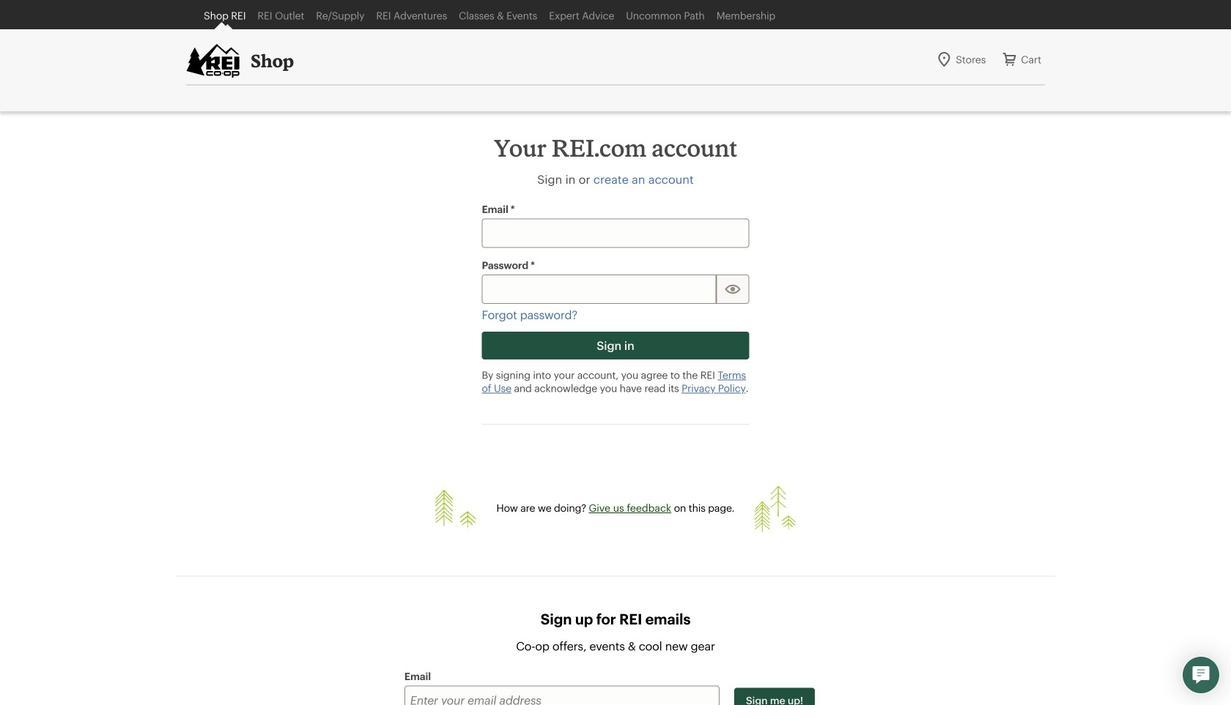Task type: locate. For each thing, give the bounding box(es) containing it.
show password image
[[724, 280, 742, 299]]

None password field
[[482, 275, 717, 304]]

0 horizontal spatial  image
[[435, 487, 477, 532]]

footer
[[0, 443, 1232, 706]]

1 horizontal spatial  image
[[755, 487, 796, 532]]

banner
[[0, 0, 1232, 111]]

go to rei.com home page image
[[186, 43, 240, 78]]

 image
[[435, 487, 477, 532], [755, 487, 796, 532]]

None email field
[[482, 219, 750, 248]]



Task type: describe. For each thing, give the bounding box(es) containing it.
1  image from the left
[[435, 487, 477, 532]]

live chat image
[[1193, 667, 1210, 685]]

2  image from the left
[[755, 487, 796, 532]]

Enter your email address email field
[[405, 686, 720, 706]]



Task type: vqa. For each thing, say whether or not it's contained in the screenshot.
the balds
no



